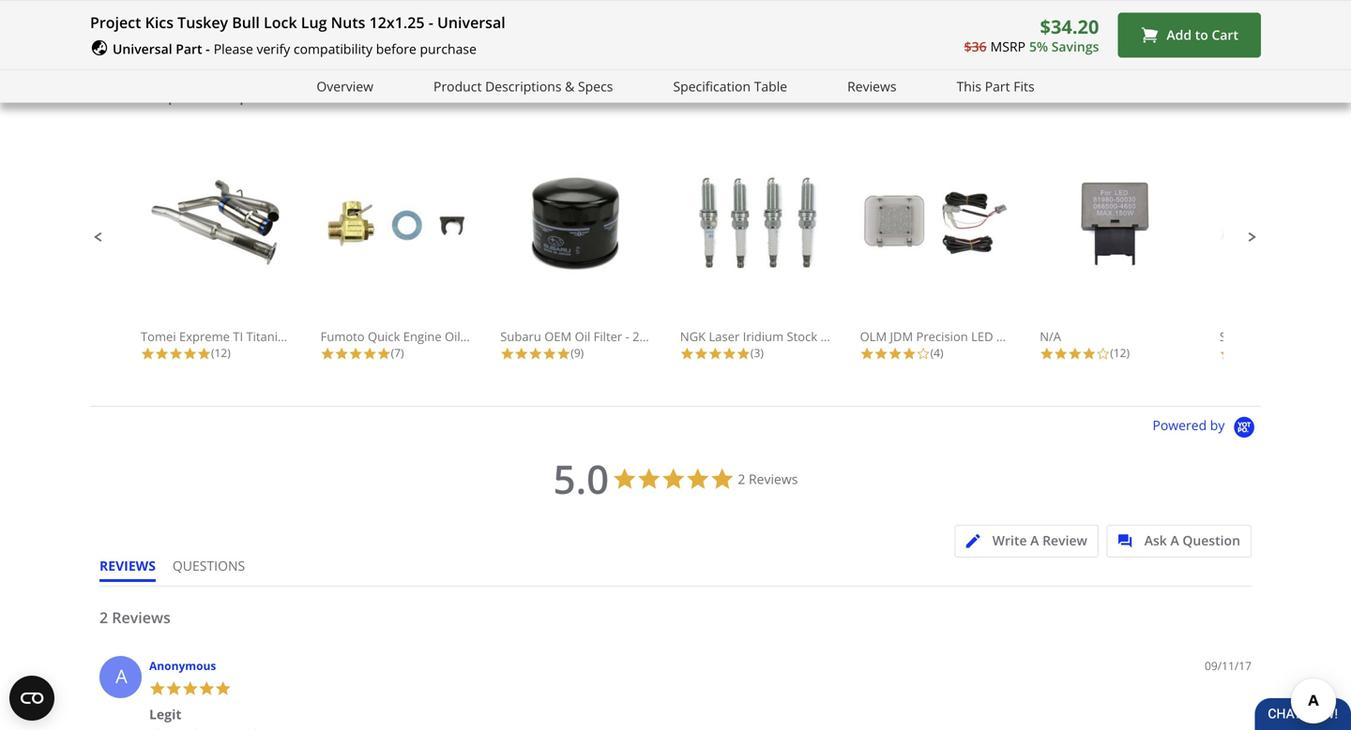 Task type: locate. For each thing, give the bounding box(es) containing it.
stock
[[787, 328, 817, 345]]

a for ask
[[1171, 532, 1179, 550]]

powered by
[[1153, 416, 1228, 434]]

product descriptions & specs
[[434, 77, 613, 95]]

2 vertical spatial -
[[625, 328, 629, 345]]

2
[[738, 470, 745, 488], [99, 608, 108, 628]]

filter
[[594, 328, 622, 345]]

tomei expreme ti titanium cat-back... link
[[141, 173, 359, 345]]

powered by link
[[1153, 416, 1261, 440]]

subispeed facelift jdm link
[[1220, 173, 1351, 345]]

overview link
[[317, 76, 373, 97]]

jdm right olm
[[890, 328, 913, 345]]

dialog image
[[1118, 535, 1142, 549]]

1 horizontal spatial jdm
[[1326, 328, 1350, 345]]

range...
[[851, 328, 896, 345]]

universal part - please verify compatibility before purchase
[[113, 40, 477, 58]]

1 vertical spatial 2
[[99, 608, 108, 628]]

0 horizontal spatial part
[[176, 40, 202, 58]]

lock
[[264, 12, 297, 32]]

oil left drain
[[445, 328, 460, 345]]

- up purchase
[[429, 12, 433, 32]]

cart
[[1212, 26, 1239, 44]]

2 vertical spatial reviews
[[112, 608, 171, 628]]

legit
[[149, 706, 182, 724]]

oil
[[445, 328, 460, 345], [575, 328, 591, 345]]

12 total reviews element for tomei expreme ti titanium cat-back...
[[141, 345, 291, 361]]

write
[[993, 532, 1027, 550]]

1 vertical spatial universal
[[113, 40, 172, 58]]

0 horizontal spatial 12 total reviews element
[[141, 345, 291, 361]]

universal down kics
[[113, 40, 172, 58]]

specification table link
[[673, 76, 787, 97]]

led
[[971, 328, 993, 345]]

0 horizontal spatial reviews
[[112, 608, 171, 628]]

1 horizontal spatial 2
[[738, 470, 745, 488]]

0 vertical spatial part
[[176, 40, 202, 58]]

open widget image
[[9, 677, 54, 722]]

n/a
[[1040, 328, 1061, 345]]

2 total reviews element
[[1220, 345, 1351, 361]]

0 horizontal spatial -
[[206, 40, 210, 58]]

1 vertical spatial 2 reviews
[[99, 608, 171, 628]]

ask
[[1145, 532, 1167, 550]]

specification
[[673, 77, 751, 95]]

1 horizontal spatial a
[[1030, 532, 1039, 550]]

0 vertical spatial 2
[[738, 470, 745, 488]]

0 vertical spatial 2 reviews
[[738, 470, 798, 488]]

star image
[[155, 347, 169, 361], [197, 347, 211, 361], [335, 347, 349, 361], [500, 347, 514, 361], [529, 347, 543, 361], [543, 347, 557, 361], [557, 347, 571, 361], [680, 347, 694, 361], [694, 347, 708, 361], [708, 347, 722, 361], [860, 347, 874, 361], [888, 347, 902, 361], [902, 347, 916, 361], [1082, 347, 1096, 361], [182, 681, 198, 697], [198, 681, 215, 697], [215, 681, 231, 697]]

09/11/17
[[1205, 659, 1252, 674]]

a left anonymous on the left of the page
[[116, 664, 127, 689]]

this
[[957, 77, 982, 95]]

tab list
[[99, 557, 262, 586]]

powered
[[1153, 416, 1207, 434]]

0 vertical spatial -
[[429, 12, 433, 32]]

5.0 star rating element
[[553, 452, 609, 506]]

olm jdm precision led lift gate... link
[[860, 173, 1054, 345]]

1 (12) from the left
[[211, 345, 231, 361]]

-
[[429, 12, 433, 32], [206, 40, 210, 58], [625, 328, 629, 345]]

1 12 total reviews element from the left
[[141, 345, 291, 361]]

valve...
[[498, 328, 538, 345]]

$34.20
[[1040, 14, 1099, 40]]

part left fits
[[985, 77, 1010, 95]]

- right 'filter'
[[625, 328, 629, 345]]

0 horizontal spatial (12)
[[211, 345, 231, 361]]

drain
[[464, 328, 495, 345]]

a
[[1030, 532, 1039, 550], [1171, 532, 1179, 550], [116, 664, 127, 689]]

add to cart
[[1167, 26, 1239, 44]]

facelift
[[1283, 328, 1323, 345]]

tomei
[[141, 328, 176, 345]]

2 oil from the left
[[575, 328, 591, 345]]

2 horizontal spatial reviews
[[847, 77, 897, 95]]

descriptions
[[485, 77, 562, 95]]

1 horizontal spatial oil
[[575, 328, 591, 345]]

table
[[754, 77, 787, 95]]

2015-
[[633, 328, 664, 345]]

titanium
[[246, 328, 297, 345]]

ngk laser iridium stock heat range...
[[680, 328, 896, 345]]

1 horizontal spatial part
[[985, 77, 1010, 95]]

(9)
[[571, 345, 584, 361]]

tab list containing reviews
[[99, 557, 262, 586]]

0 horizontal spatial jdm
[[890, 328, 913, 345]]

jdm
[[890, 328, 913, 345], [1326, 328, 1350, 345]]

reviews
[[847, 77, 897, 95], [749, 470, 798, 488], [112, 608, 171, 628]]

before
[[376, 40, 416, 58]]

1 jdm from the left
[[890, 328, 913, 345]]

legit heading
[[149, 706, 182, 727]]

a right ask
[[1171, 532, 1179, 550]]

(7)
[[391, 345, 404, 361]]

2 (12) from the left
[[1110, 345, 1130, 361]]

star image
[[141, 347, 155, 361], [169, 347, 183, 361], [183, 347, 197, 361], [321, 347, 335, 361], [349, 347, 363, 361], [363, 347, 377, 361], [377, 347, 391, 361], [514, 347, 529, 361], [722, 347, 737, 361], [737, 347, 751, 361], [874, 347, 888, 361], [1040, 347, 1054, 361], [1054, 347, 1068, 361], [1068, 347, 1082, 361], [1220, 347, 1234, 361], [149, 681, 166, 697], [166, 681, 182, 697]]

msrp
[[991, 38, 1026, 55]]

1 horizontal spatial universal
[[437, 12, 506, 32]]

- left please
[[206, 40, 210, 58]]

subispeed facelift jdm 
[[1220, 328, 1351, 345]]

tomei expreme ti titanium cat-back...
[[141, 328, 359, 345]]

oil right oem
[[575, 328, 591, 345]]

jdm right facelift
[[1326, 328, 1350, 345]]

1 horizontal spatial -
[[429, 12, 433, 32]]

a for write
[[1030, 532, 1039, 550]]

2 12 total reviews element from the left
[[1040, 345, 1190, 361]]

ti
[[233, 328, 243, 345]]

subaru oem oil filter - 2015-2024... link
[[500, 173, 702, 345]]

universal up purchase
[[437, 12, 506, 32]]

(12) left ti
[[211, 345, 231, 361]]

1 vertical spatial part
[[985, 77, 1010, 95]]

fumoto quick engine oil drain valve...
[[321, 328, 538, 345]]

a right write
[[1030, 532, 1039, 550]]

reviews link
[[847, 76, 897, 97]]

1 vertical spatial reviews
[[749, 470, 798, 488]]

1 horizontal spatial (12)
[[1110, 345, 1130, 361]]

kics
[[145, 12, 174, 32]]

12 total reviews element
[[141, 345, 291, 361], [1040, 345, 1190, 361]]

other
[[90, 79, 144, 106]]

2 reviews
[[738, 470, 798, 488], [99, 608, 171, 628]]

(12)
[[211, 345, 231, 361], [1110, 345, 1130, 361]]

anonymous
[[149, 659, 216, 674]]

0 horizontal spatial universal
[[113, 40, 172, 58]]

ngk laser iridium stock heat range... link
[[680, 173, 896, 345]]

0 horizontal spatial oil
[[445, 328, 460, 345]]

0 vertical spatial universal
[[437, 12, 506, 32]]

rated
[[185, 79, 234, 106]]

0 horizontal spatial 2 reviews
[[99, 608, 171, 628]]

fits
[[1014, 77, 1035, 95]]

products
[[239, 79, 321, 106]]

1 oil from the left
[[445, 328, 460, 345]]

(12) right n/a
[[1110, 345, 1130, 361]]

1 horizontal spatial reviews
[[749, 470, 798, 488]]

1 horizontal spatial 12 total reviews element
[[1040, 345, 1190, 361]]

part for universal
[[176, 40, 202, 58]]

(12) for tomei expreme ti titanium cat-back...
[[211, 345, 231, 361]]

1 vertical spatial -
[[206, 40, 210, 58]]

2 horizontal spatial a
[[1171, 532, 1179, 550]]

please
[[214, 40, 253, 58]]

part down tuskey at the left top of page
[[176, 40, 202, 58]]

review date 09/11/17 element
[[1205, 659, 1252, 674]]

fumoto quick engine oil drain valve... link
[[321, 173, 538, 345]]

9 total reviews element
[[500, 345, 651, 361]]



Task type: vqa. For each thing, say whether or not it's contained in the screenshot.


Task type: describe. For each thing, give the bounding box(es) containing it.
back...
[[322, 328, 359, 345]]

12 total reviews element for n/a
[[1040, 345, 1190, 361]]

(4)
[[930, 345, 944, 361]]

product
[[434, 77, 482, 95]]

subaru oem oil filter - 2015-2024...
[[500, 328, 702, 345]]

write a review
[[993, 532, 1088, 550]]

add to cart button
[[1118, 13, 1261, 58]]

savings
[[1052, 38, 1099, 55]]

$34.20 $36 msrp 5% savings
[[964, 14, 1099, 55]]

0 vertical spatial reviews
[[847, 77, 897, 95]]

ngk
[[680, 328, 706, 345]]

overview
[[317, 77, 373, 95]]

specs
[[578, 77, 613, 95]]

ask a question button
[[1107, 525, 1252, 558]]

olm jdm precision led lift gate...
[[860, 328, 1054, 345]]

lift
[[996, 328, 1014, 345]]

(12) for n/a
[[1110, 345, 1130, 361]]

0 horizontal spatial a
[[116, 664, 127, 689]]

ask a question
[[1145, 532, 1241, 550]]

project kics tuskey bull lock lug nuts 12x1.25 - universal
[[90, 12, 506, 32]]

iridium
[[743, 328, 784, 345]]

(3)
[[751, 345, 764, 361]]

project
[[90, 12, 141, 32]]

expreme
[[179, 328, 230, 345]]

this part fits
[[957, 77, 1035, 95]]

2 jdm from the left
[[1326, 328, 1350, 345]]

2 horizontal spatial -
[[625, 328, 629, 345]]

subispeed
[[1220, 328, 1280, 345]]

n/a link
[[1040, 173, 1190, 345]]

5.0
[[553, 452, 609, 506]]

by
[[1210, 416, 1225, 434]]

5%
[[1029, 38, 1048, 55]]

2024...
[[664, 328, 702, 345]]

fumoto
[[321, 328, 365, 345]]

other top rated products
[[90, 79, 321, 106]]

question
[[1183, 532, 1241, 550]]

4 total reviews element
[[860, 345, 1010, 361]]

subaru
[[500, 328, 541, 345]]

part for this
[[985, 77, 1010, 95]]

questions
[[173, 557, 245, 575]]

specification table
[[673, 77, 787, 95]]

bull
[[232, 12, 260, 32]]

3 total reviews element
[[680, 345, 830, 361]]

empty star image
[[1096, 347, 1110, 361]]

tuskey
[[178, 12, 228, 32]]

quick
[[368, 328, 400, 345]]

nuts
[[331, 12, 365, 32]]

write no frame image
[[966, 535, 990, 549]]

gate...
[[1018, 328, 1054, 345]]

to
[[1195, 26, 1208, 44]]

lug
[[301, 12, 327, 32]]

heat
[[821, 328, 848, 345]]

write a review button
[[955, 525, 1099, 558]]

verify
[[257, 40, 290, 58]]

laser
[[709, 328, 740, 345]]

product descriptions & specs link
[[434, 76, 613, 97]]

12x1.25
[[369, 12, 425, 32]]

reviews
[[99, 557, 156, 575]]

olm
[[860, 328, 887, 345]]

&
[[565, 77, 575, 95]]

oem
[[544, 328, 572, 345]]

top
[[149, 79, 180, 106]]

7 total reviews element
[[321, 345, 471, 361]]

add
[[1167, 26, 1192, 44]]

1 horizontal spatial 2 reviews
[[738, 470, 798, 488]]

compatibility
[[294, 40, 373, 58]]

empty star image
[[916, 347, 930, 361]]

precision
[[916, 328, 968, 345]]

review
[[1043, 532, 1088, 550]]

this part fits link
[[957, 76, 1035, 97]]

purchase
[[420, 40, 477, 58]]

$36
[[964, 38, 987, 55]]

0 horizontal spatial 2
[[99, 608, 108, 628]]



